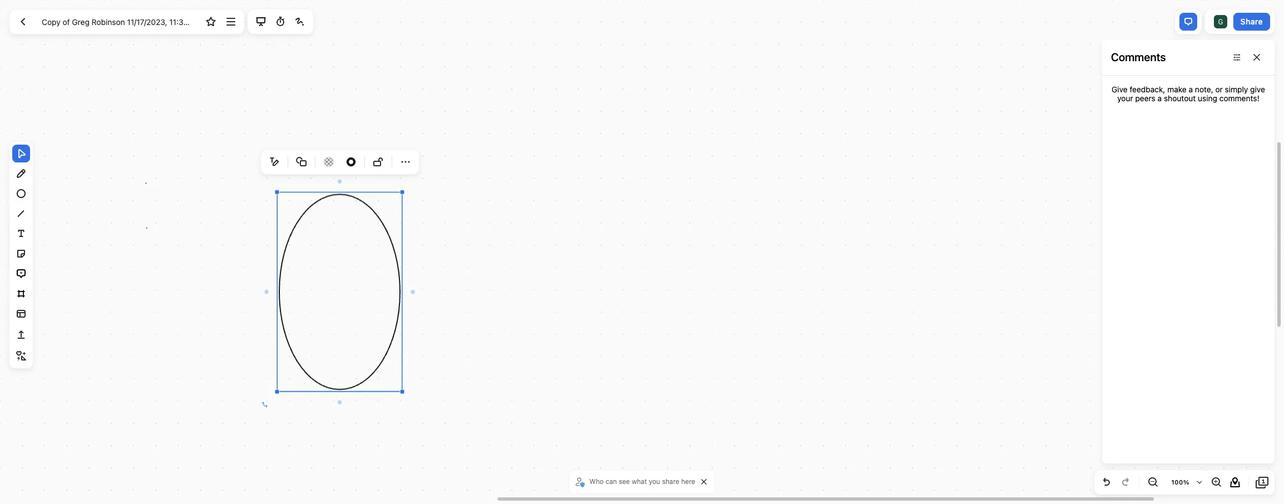 Task type: locate. For each thing, give the bounding box(es) containing it.
a
[[1189, 85, 1193, 94], [1158, 94, 1162, 103]]

text format image
[[268, 155, 281, 169]]

a right peers
[[1158, 94, 1162, 103]]

Document name text field
[[33, 13, 200, 31]]

zoom in image
[[1210, 476, 1223, 489]]

zoom out image
[[1146, 476, 1160, 489]]

1 horizontal spatial a
[[1189, 85, 1193, 94]]

present image
[[254, 15, 267, 28]]

simply
[[1225, 85, 1248, 94]]

who
[[589, 477, 604, 486]]

menu
[[263, 151, 417, 173]]

0 horizontal spatial a
[[1158, 94, 1162, 103]]

shape element
[[293, 153, 310, 171]]

a left note,
[[1189, 85, 1193, 94]]

lock element
[[369, 153, 387, 171]]

comments
[[1111, 51, 1166, 63]]

upload pdfs and images image
[[14, 328, 28, 342]]

share
[[662, 477, 680, 486]]

shape image
[[295, 155, 308, 169]]

templates image
[[14, 307, 28, 321]]

can
[[606, 477, 617, 486]]

here
[[681, 477, 695, 486]]

100 %
[[1172, 479, 1190, 486]]

comment panel image
[[1182, 15, 1195, 28]]

more options image
[[224, 15, 237, 28]]

more element
[[397, 153, 415, 171]]

feedback,
[[1130, 85, 1165, 94]]

more tools image
[[14, 349, 28, 363]]



Task type: vqa. For each thing, say whether or not it's contained in the screenshot.
shape icon
yes



Task type: describe. For each thing, give the bounding box(es) containing it.
give
[[1112, 85, 1128, 94]]

using
[[1198, 94, 1217, 103]]

your
[[1117, 94, 1133, 103]]

who can see what you share here
[[589, 477, 695, 486]]

note,
[[1195, 85, 1213, 94]]

timer image
[[274, 15, 287, 28]]

dashboard image
[[16, 15, 29, 28]]

peers
[[1135, 94, 1156, 103]]

%
[[1183, 479, 1190, 486]]

share
[[1241, 17, 1263, 26]]

filter menu for comments image
[[1230, 51, 1244, 64]]

undo image
[[1100, 476, 1113, 489]]

laser image
[[293, 15, 307, 28]]

comments!
[[1220, 94, 1260, 103]]

share button
[[1233, 13, 1270, 31]]

shoutout
[[1164, 94, 1196, 103]]

text format element
[[265, 153, 283, 171]]

star this whiteboard image
[[204, 15, 218, 28]]

more image
[[399, 155, 412, 169]]

make
[[1168, 85, 1187, 94]]

pages image
[[1256, 476, 1269, 489]]

or
[[1216, 85, 1223, 94]]

you
[[649, 477, 660, 486]]

give
[[1250, 85, 1265, 94]]

what
[[632, 477, 647, 486]]

100
[[1172, 479, 1183, 486]]

see
[[619, 477, 630, 486]]

lock image
[[372, 155, 385, 169]]

fill image
[[322, 154, 336, 170]]

give feedback, make a note, or simply give your peers a shoutout using comments!
[[1112, 85, 1265, 103]]

mini map image
[[1229, 476, 1242, 489]]

who can see what you share here button
[[574, 474, 698, 490]]



